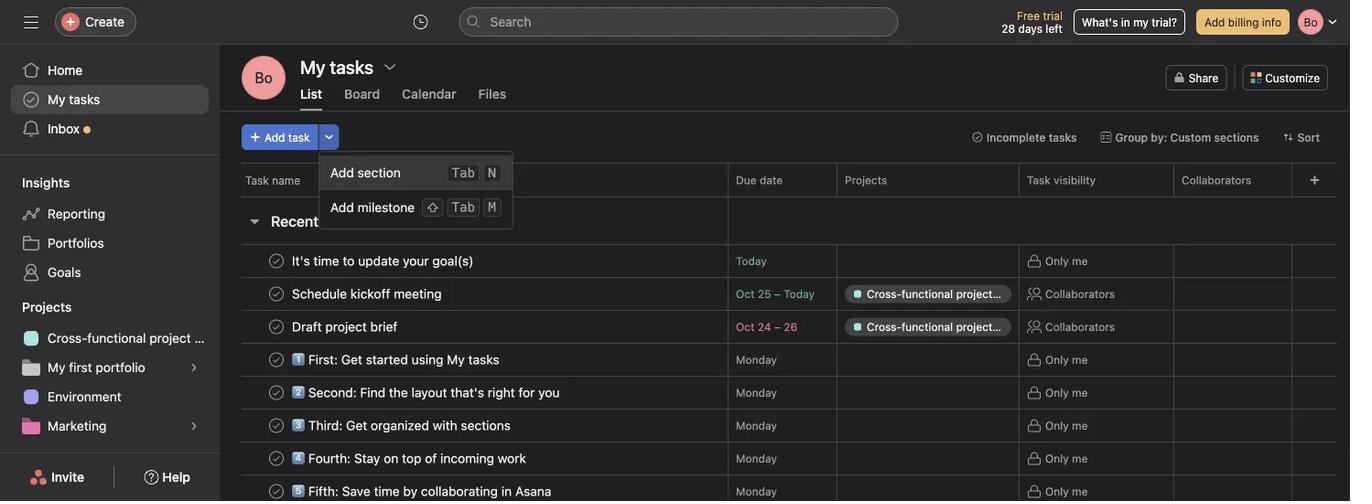 Task type: locate. For each thing, give the bounding box(es) containing it.
board
[[344, 87, 380, 102]]

1 tab from the top
[[452, 166, 475, 181]]

me for linked projects for 3️⃣ third: get organized with sections cell
[[1073, 420, 1089, 433]]

tasks inside the global element
[[69, 92, 100, 107]]

0 vertical spatial projects
[[845, 174, 888, 187]]

2 completed image from the top
[[266, 283, 288, 305]]

3 only me from the top
[[1046, 387, 1089, 400]]

add field image
[[1310, 175, 1321, 186]]

add left billing
[[1205, 16, 1226, 28]]

4 completed checkbox from the top
[[266, 415, 288, 437]]

3 completed checkbox from the top
[[266, 382, 288, 404]]

portfolio
[[96, 360, 145, 376]]

monday for 5️⃣ fifth: save time by collaborating in asana 'cell'
[[736, 486, 777, 499]]

only me for linked projects for 4️⃣ fourth: stay on top of incoming work cell on the right bottom of the page
[[1046, 453, 1089, 466]]

Schedule kickoff meeting text field
[[289, 285, 447, 304]]

Completed checkbox
[[266, 251, 288, 272], [266, 283, 288, 305], [266, 382, 288, 404], [266, 415, 288, 437], [266, 481, 288, 502]]

2 vertical spatial collaborators
[[1046, 321, 1116, 334]]

my inside the global element
[[48, 92, 66, 107]]

1 vertical spatial –
[[775, 321, 781, 334]]

5️⃣ Fifth: Save time by collaborating in Asana text field
[[289, 483, 557, 501]]

1 vertical spatial completed image
[[266, 382, 288, 404]]

1 vertical spatial tasks
[[1049, 131, 1078, 144]]

it's time to update your goal(s) cell
[[220, 245, 729, 278]]

2 completed image from the top
[[266, 382, 288, 404]]

0 horizontal spatial projects
[[22, 300, 72, 315]]

3 completed image from the top
[[266, 349, 288, 371]]

row containing oct 25
[[220, 278, 1351, 311]]

1 vertical spatial collaborators
[[1046, 288, 1116, 301]]

task inside column header
[[245, 174, 269, 187]]

me for linked projects for 2️⃣ second: find the layout that's right for you cell
[[1073, 387, 1089, 400]]

⇧
[[427, 200, 439, 215]]

6 only me from the top
[[1046, 486, 1089, 499]]

completed checkbox inside 4️⃣ fourth: stay on top of incoming work cell
[[266, 448, 288, 470]]

task name
[[245, 174, 301, 187]]

draft project brief cell
[[220, 310, 729, 344]]

3 completed checkbox from the top
[[266, 448, 288, 470]]

assigned
[[334, 213, 395, 230]]

1 vertical spatial tab
[[452, 200, 475, 215]]

completed checkbox for schedule kickoff meeting text field
[[266, 283, 288, 305]]

3️⃣ third: get organized with sections cell
[[220, 409, 729, 443]]

menu item
[[320, 156, 513, 191]]

1 me from the top
[[1073, 255, 1089, 268]]

oct
[[736, 288, 755, 301], [736, 321, 755, 334]]

1 vertical spatial oct
[[736, 321, 755, 334]]

completed image inside 'draft project brief' cell
[[266, 316, 288, 338]]

add left section
[[331, 165, 354, 180]]

1 horizontal spatial tasks
[[1049, 131, 1078, 144]]

1 completed image from the top
[[266, 251, 288, 272]]

5 me from the top
[[1073, 453, 1089, 466]]

28
[[1002, 22, 1016, 35]]

trial?
[[1152, 16, 1178, 28]]

completed checkbox inside 5️⃣ fifth: save time by collaborating in asana 'cell'
[[266, 481, 288, 502]]

completed checkbox for the "3️⃣ third: get organized with sections" text box
[[266, 415, 288, 437]]

5 completed image from the top
[[266, 448, 288, 470]]

0 vertical spatial tab
[[452, 166, 475, 181]]

only for linked projects for 4️⃣ fourth: stay on top of incoming work cell on the right bottom of the page
[[1046, 453, 1070, 466]]

1 monday from the top
[[736, 354, 777, 367]]

add for add section
[[331, 165, 354, 180]]

task left visibility
[[1028, 174, 1051, 187]]

placeholderusericon image
[[1188, 289, 1199, 300]]

2️⃣ Second: Find the layout that's right for you text field
[[289, 384, 566, 403]]

completed image inside the 1️⃣ first: get started using my tasks cell
[[266, 349, 288, 371]]

visibility
[[1054, 174, 1096, 187]]

oct left 24
[[736, 321, 755, 334]]

5 monday from the top
[[736, 486, 777, 499]]

– for 26
[[775, 321, 781, 334]]

5 only me from the top
[[1046, 453, 1089, 466]]

completed checkbox inside 3️⃣ third: get organized with sections "cell"
[[266, 415, 288, 437]]

2 tab from the top
[[452, 200, 475, 215]]

1 my from the top
[[48, 92, 66, 107]]

my up inbox
[[48, 92, 66, 107]]

goals
[[48, 265, 81, 280]]

marketing link
[[11, 412, 209, 441]]

completed checkbox inside schedule kickoff meeting cell
[[266, 283, 288, 305]]

team
[[22, 454, 55, 469]]

home
[[48, 63, 83, 78]]

task for task visibility
[[1028, 174, 1051, 187]]

It's time to update your goal(s) text field
[[289, 252, 479, 271]]

2 task from the left
[[1028, 174, 1051, 187]]

add task button
[[242, 125, 318, 150]]

1 horizontal spatial task
[[1028, 174, 1051, 187]]

functional
[[87, 331, 146, 346]]

6 completed image from the top
[[266, 481, 288, 502]]

portfolios link
[[11, 229, 209, 258]]

help
[[162, 470, 190, 485]]

2 completed checkbox from the top
[[266, 283, 288, 305]]

me for linked projects for 5️⃣ fifth: save time by collaborating in asana cell on the right
[[1073, 486, 1089, 499]]

collapse task list for this section image
[[247, 214, 262, 229]]

recently assigned button
[[271, 205, 395, 238]]

today up the "25"
[[736, 255, 767, 268]]

completed image for collaborators
[[266, 316, 288, 338]]

26
[[784, 321, 798, 334]]

– for today
[[775, 288, 781, 301]]

info
[[1263, 16, 1282, 28]]

only me
[[1046, 255, 1089, 268], [1046, 354, 1089, 367], [1046, 387, 1089, 400], [1046, 420, 1089, 433], [1046, 453, 1089, 466], [1046, 486, 1089, 499]]

calendar
[[402, 87, 457, 102]]

completed checkbox for 2️⃣ second: find the layout that's right for you text box
[[266, 382, 288, 404]]

monday for 4️⃣ fourth: stay on top of incoming work cell
[[736, 453, 777, 466]]

completed checkbox inside it's time to update your goal(s) cell
[[266, 251, 288, 272]]

add billing info button
[[1197, 9, 1291, 35]]

bo button
[[242, 56, 286, 100]]

list link
[[300, 87, 322, 111]]

0 horizontal spatial tasks
[[69, 92, 100, 107]]

in
[[1122, 16, 1131, 28]]

left
[[1046, 22, 1063, 35]]

4 monday from the top
[[736, 453, 777, 466]]

linked projects for 1️⃣ first: get started using my tasks cell
[[837, 343, 1020, 377]]

add
[[1205, 16, 1226, 28], [265, 131, 285, 144], [331, 165, 354, 180], [331, 200, 354, 215]]

3 only from the top
[[1046, 387, 1070, 400]]

only me inside row
[[1046, 255, 1089, 268]]

tasks inside dropdown button
[[1049, 131, 1078, 144]]

recently assigned
[[271, 213, 395, 230]]

what's in my trial? button
[[1074, 9, 1186, 35]]

4 only from the top
[[1046, 420, 1070, 433]]

days
[[1019, 22, 1043, 35]]

Draft project brief text field
[[289, 318, 403, 337]]

1 completed checkbox from the top
[[266, 251, 288, 272]]

search
[[490, 14, 532, 29]]

create
[[85, 14, 125, 29]]

only for linked projects for 2️⃣ second: find the layout that's right for you cell
[[1046, 387, 1070, 400]]

2 monday from the top
[[736, 387, 777, 400]]

2 only from the top
[[1046, 354, 1070, 367]]

0 vertical spatial completed image
[[266, 316, 288, 338]]

portfolios
[[48, 236, 104, 251]]

2 oct from the top
[[736, 321, 755, 334]]

completed checkbox inside 2️⃣ second: find the layout that's right for you cell
[[266, 382, 288, 404]]

projects
[[845, 174, 888, 187], [22, 300, 72, 315]]

5 completed checkbox from the top
[[266, 481, 288, 502]]

1 horizontal spatial projects
[[845, 174, 888, 187]]

me
[[1073, 255, 1089, 268], [1073, 354, 1089, 367], [1073, 387, 1089, 400], [1073, 420, 1089, 433], [1073, 453, 1089, 466], [1073, 486, 1089, 499]]

6 only from the top
[[1046, 486, 1070, 499]]

row
[[220, 163, 1351, 197], [242, 196, 1337, 198], [220, 245, 1351, 278], [220, 278, 1351, 311], [220, 310, 1351, 344], [220, 343, 1351, 377], [220, 376, 1351, 410], [220, 409, 1351, 443], [220, 442, 1351, 476], [220, 475, 1351, 502]]

completed checkbox inside 'draft project brief' cell
[[266, 316, 288, 338]]

insights button
[[0, 174, 70, 192]]

1 – from the top
[[775, 288, 781, 301]]

1 vertical spatial today
[[784, 288, 815, 301]]

my left first
[[48, 360, 66, 376]]

completed image
[[266, 316, 288, 338], [266, 382, 288, 404]]

3️⃣ Third: Get organized with sections text field
[[289, 417, 516, 436]]

1 only me from the top
[[1046, 255, 1089, 268]]

task visibility
[[1028, 174, 1096, 187]]

4 completed image from the top
[[266, 415, 288, 437]]

add milestone
[[331, 200, 415, 215]]

only me for linked projects for 3️⃣ third: get organized with sections cell
[[1046, 420, 1089, 433]]

add left the task
[[265, 131, 285, 144]]

completed checkbox for 4️⃣ fourth: stay on top of incoming work text field
[[266, 448, 288, 470]]

Completed checkbox
[[266, 316, 288, 338], [266, 349, 288, 371], [266, 448, 288, 470]]

my for my first portfolio
[[48, 360, 66, 376]]

sort
[[1298, 131, 1321, 144]]

1 vertical spatial my
[[48, 360, 66, 376]]

row containing task name
[[220, 163, 1351, 197]]

4 only me from the top
[[1046, 420, 1089, 433]]

row containing today
[[220, 245, 1351, 278]]

2 – from the top
[[775, 321, 781, 334]]

completed image inside 3️⃣ third: get organized with sections "cell"
[[266, 415, 288, 437]]

see details, my first portfolio image
[[189, 363, 200, 374]]

oct for oct 24 – 26
[[736, 321, 755, 334]]

tasks for incomplete tasks
[[1049, 131, 1078, 144]]

history image
[[414, 15, 428, 29]]

add down add section
[[331, 200, 354, 215]]

1 completed image from the top
[[266, 316, 288, 338]]

2️⃣ second: find the layout that's right for you cell
[[220, 376, 729, 410]]

3 monday from the top
[[736, 420, 777, 433]]

0 vertical spatial tasks
[[69, 92, 100, 107]]

1 oct from the top
[[736, 288, 755, 301]]

1 horizontal spatial today
[[784, 288, 815, 301]]

only for linked projects for it's time to update your goal(s) cell
[[1046, 255, 1070, 268]]

task left 'name' at the top of page
[[245, 174, 269, 187]]

0 vertical spatial today
[[736, 255, 767, 268]]

1 task from the left
[[245, 174, 269, 187]]

2 only me from the top
[[1046, 354, 1089, 367]]

tab left m
[[452, 200, 475, 215]]

only
[[1046, 255, 1070, 268], [1046, 354, 1070, 367], [1046, 387, 1070, 400], [1046, 420, 1070, 433], [1046, 453, 1070, 466], [1046, 486, 1070, 499]]

monday for the 1️⃣ first: get started using my tasks cell
[[736, 354, 777, 367]]

1 vertical spatial completed checkbox
[[266, 349, 288, 371]]

due
[[736, 174, 757, 187]]

2 vertical spatial completed checkbox
[[266, 448, 288, 470]]

2 me from the top
[[1073, 354, 1089, 367]]

schedule kickoff meeting cell
[[220, 278, 729, 311]]

monday for 3️⃣ third: get organized with sections "cell"
[[736, 420, 777, 433]]

completed image inside 5️⃣ fifth: save time by collaborating in asana 'cell'
[[266, 481, 288, 502]]

name
[[272, 174, 301, 187]]

completed checkbox inside the 1️⃣ first: get started using my tasks cell
[[266, 349, 288, 371]]

me inside row
[[1073, 255, 1089, 268]]

0 vertical spatial completed checkbox
[[266, 316, 288, 338]]

4 me from the top
[[1073, 420, 1089, 433]]

only me for the linked projects for 1️⃣ first: get started using my tasks cell at bottom right
[[1046, 354, 1089, 367]]

1 completed checkbox from the top
[[266, 316, 288, 338]]

3 me from the top
[[1073, 387, 1089, 400]]

environment link
[[11, 383, 209, 412]]

date
[[760, 174, 783, 187]]

completed image inside schedule kickoff meeting cell
[[266, 283, 288, 305]]

custom
[[1171, 131, 1212, 144]]

only me for linked projects for 5️⃣ fifth: save time by collaborating in asana cell on the right
[[1046, 486, 1089, 499]]

0 horizontal spatial today
[[736, 255, 767, 268]]

2 completed checkbox from the top
[[266, 349, 288, 371]]

tab left n
[[452, 166, 475, 181]]

2 my from the top
[[48, 360, 66, 376]]

m
[[489, 200, 497, 215]]

linked projects for it's time to update your goal(s) cell
[[837, 245, 1020, 278]]

tasks up task visibility
[[1049, 131, 1078, 144]]

milestone
[[358, 200, 415, 215]]

completed image inside it's time to update your goal(s) cell
[[266, 251, 288, 272]]

only inside row
[[1046, 255, 1070, 268]]

completed image for it's time to update your goal(s) text field
[[266, 251, 288, 272]]

completed image inside 2️⃣ second: find the layout that's right for you cell
[[266, 382, 288, 404]]

collaborators
[[1182, 174, 1252, 187], [1046, 288, 1116, 301], [1046, 321, 1116, 334]]

reporting link
[[11, 200, 209, 229]]

completed image
[[266, 251, 288, 272], [266, 283, 288, 305], [266, 349, 288, 371], [266, 415, 288, 437], [266, 448, 288, 470], [266, 481, 288, 502]]

0 horizontal spatial task
[[245, 174, 269, 187]]

cross-functional project plan link
[[11, 324, 220, 354]]

–
[[775, 288, 781, 301], [775, 321, 781, 334]]

completed image inside 4️⃣ fourth: stay on top of incoming work cell
[[266, 448, 288, 470]]

5️⃣ fifth: save time by collaborating in asana cell
[[220, 475, 729, 502]]

completed image for 1️⃣ first: get started using my tasks "text box"
[[266, 349, 288, 371]]

5 only from the top
[[1046, 453, 1070, 466]]

goals link
[[11, 258, 209, 288]]

0 vertical spatial –
[[775, 288, 781, 301]]

1️⃣ first: get started using my tasks cell
[[220, 343, 729, 377]]

my tasks link
[[11, 85, 209, 114]]

1 vertical spatial projects
[[22, 300, 72, 315]]

6 me from the top
[[1073, 486, 1089, 499]]

completed checkbox for 1️⃣ first: get started using my tasks "text box"
[[266, 349, 288, 371]]

my inside projects element
[[48, 360, 66, 376]]

0 vertical spatial my
[[48, 92, 66, 107]]

tab
[[452, 166, 475, 181], [452, 200, 475, 215]]

– right 24
[[775, 321, 781, 334]]

– right the "25"
[[775, 288, 781, 301]]

1 only from the top
[[1046, 255, 1070, 268]]

linked projects for 5️⃣ fifth: save time by collaborating in asana cell
[[837, 475, 1020, 502]]

monday
[[736, 354, 777, 367], [736, 387, 777, 400], [736, 420, 777, 433], [736, 453, 777, 466], [736, 486, 777, 499]]

tasks down home
[[69, 92, 100, 107]]

today up '26'
[[784, 288, 815, 301]]

24
[[758, 321, 772, 334]]

my
[[48, 92, 66, 107], [48, 360, 66, 376]]

oct left the "25"
[[736, 288, 755, 301]]

0 vertical spatial oct
[[736, 288, 755, 301]]



Task type: describe. For each thing, give the bounding box(es) containing it.
task name column header
[[242, 163, 734, 197]]

my first portfolio
[[48, 360, 145, 376]]

cross-
[[48, 331, 87, 346]]

only me for linked projects for 2️⃣ second: find the layout that's right for you cell
[[1046, 387, 1089, 400]]

completed image for 4️⃣ fourth: stay on top of incoming work text field
[[266, 448, 288, 470]]

0 vertical spatial collaborators
[[1182, 174, 1252, 187]]

due date
[[736, 174, 783, 187]]

calendar link
[[402, 87, 457, 111]]

sort button
[[1275, 125, 1329, 150]]

inbox link
[[11, 114, 209, 144]]

projects inside row
[[845, 174, 888, 187]]

what's
[[1083, 16, 1119, 28]]

by:
[[1152, 131, 1168, 144]]

task for task name
[[245, 174, 269, 187]]

linked projects for 2️⃣ second: find the layout that's right for you cell
[[837, 376, 1020, 410]]

share button
[[1167, 65, 1228, 91]]

create button
[[55, 7, 136, 37]]

what's in my trial?
[[1083, 16, 1178, 28]]

marketing
[[48, 419, 107, 434]]

completed checkbox for "5️⃣ fifth: save time by collaborating in asana" text box
[[266, 481, 288, 502]]

customize
[[1266, 71, 1321, 84]]

search button
[[459, 7, 899, 37]]

tasks for my tasks
[[69, 92, 100, 107]]

insights element
[[0, 167, 220, 291]]

hide sidebar image
[[24, 15, 38, 29]]

add billing info
[[1205, 16, 1282, 28]]

menu item containing add section
[[320, 156, 513, 191]]

monday for 2️⃣ second: find the layout that's right for you cell
[[736, 387, 777, 400]]

collaborators for 26
[[1046, 321, 1116, 334]]

n
[[489, 166, 497, 181]]

task
[[288, 131, 310, 144]]

collaborators for today
[[1046, 288, 1116, 301]]

search list box
[[459, 7, 899, 37]]

linked projects for 3️⃣ third: get organized with sections cell
[[837, 409, 1020, 443]]

incomplete
[[987, 131, 1046, 144]]

cross-functional project plan
[[48, 331, 220, 346]]

sections
[[1215, 131, 1260, 144]]

only for linked projects for 3️⃣ third: get organized with sections cell
[[1046, 420, 1070, 433]]

see details, marketing image
[[189, 421, 200, 432]]

oct for oct 25 – today
[[736, 288, 755, 301]]

more actions image
[[324, 132, 335, 143]]

header recently assigned tree grid
[[220, 245, 1351, 502]]

files link
[[479, 87, 507, 111]]

oct 25 – today
[[736, 288, 815, 301]]

completed image for schedule kickoff meeting text field
[[266, 283, 288, 305]]

inbox
[[48, 121, 80, 136]]

1️⃣ First: Get started using My tasks text field
[[289, 351, 505, 370]]

group by: custom sections button
[[1093, 125, 1268, 150]]

reporting
[[48, 207, 105, 222]]

home link
[[11, 56, 209, 85]]

environment
[[48, 390, 121, 405]]

project
[[150, 331, 191, 346]]

board link
[[344, 87, 380, 111]]

my tasks
[[48, 92, 100, 107]]

add section
[[331, 165, 401, 180]]

free
[[1018, 9, 1040, 22]]

help button
[[132, 462, 202, 495]]

insights
[[22, 175, 70, 191]]

my
[[1134, 16, 1149, 28]]

recently
[[271, 213, 330, 230]]

add task
[[265, 131, 310, 144]]

only for the linked projects for 1️⃣ first: get started using my tasks cell at bottom right
[[1046, 354, 1070, 367]]

row containing oct 24
[[220, 310, 1351, 344]]

incomplete tasks button
[[964, 125, 1086, 150]]

4️⃣ fourth: stay on top of incoming work cell
[[220, 442, 729, 476]]

first
[[69, 360, 92, 376]]

group
[[1116, 131, 1149, 144]]

oct 24 – 26
[[736, 321, 798, 334]]

projects inside dropdown button
[[22, 300, 72, 315]]

section
[[358, 165, 401, 180]]

completed image for "5️⃣ fifth: save time by collaborating in asana" text box
[[266, 481, 288, 502]]

show options image
[[383, 60, 398, 74]]

me for linked projects for 4️⃣ fourth: stay on top of incoming work cell on the right bottom of the page
[[1073, 453, 1089, 466]]

incomplete tasks
[[987, 131, 1078, 144]]

group by: custom sections
[[1116, 131, 1260, 144]]

share
[[1189, 71, 1219, 84]]

add collaborators image
[[1265, 287, 1280, 302]]

4️⃣ Fourth: Stay on top of incoming work text field
[[289, 450, 532, 468]]

bo
[[255, 69, 273, 87]]

billing
[[1229, 16, 1260, 28]]

completed image for only me
[[266, 382, 288, 404]]

linked projects for 4️⃣ fourth: stay on top of incoming work cell
[[837, 442, 1020, 476]]

free trial 28 days left
[[1002, 9, 1063, 35]]

global element
[[0, 45, 220, 155]]

projects element
[[0, 291, 220, 445]]

invite button
[[17, 462, 96, 495]]

me for the linked projects for 1️⃣ first: get started using my tasks cell at bottom right
[[1073, 354, 1089, 367]]

files
[[479, 87, 507, 102]]

my first portfolio link
[[11, 354, 209, 383]]

invite
[[51, 470, 84, 485]]

list
[[300, 87, 322, 102]]

add for add milestone
[[331, 200, 354, 215]]

my tasks
[[300, 56, 374, 77]]

completed image for the "3️⃣ third: get organized with sections" text box
[[266, 415, 288, 437]]

add for add billing info
[[1205, 16, 1226, 28]]

25
[[758, 288, 772, 301]]

add for add task
[[265, 131, 285, 144]]

trial
[[1044, 9, 1063, 22]]

team button
[[0, 452, 55, 471]]

my for my tasks
[[48, 92, 66, 107]]

completed checkbox for it's time to update your goal(s) text field
[[266, 251, 288, 272]]

completed checkbox for draft project brief text field
[[266, 316, 288, 338]]

customize button
[[1243, 65, 1329, 91]]

only for linked projects for 5️⃣ fifth: save time by collaborating in asana cell on the right
[[1046, 486, 1070, 499]]

only me for linked projects for it's time to update your goal(s) cell
[[1046, 255, 1089, 268]]

plan
[[195, 331, 220, 346]]

me for linked projects for it's time to update your goal(s) cell
[[1073, 255, 1089, 268]]

projects button
[[0, 299, 72, 317]]



Task type: vqa. For each thing, say whether or not it's contained in the screenshot.
line_and_symbols icon
no



